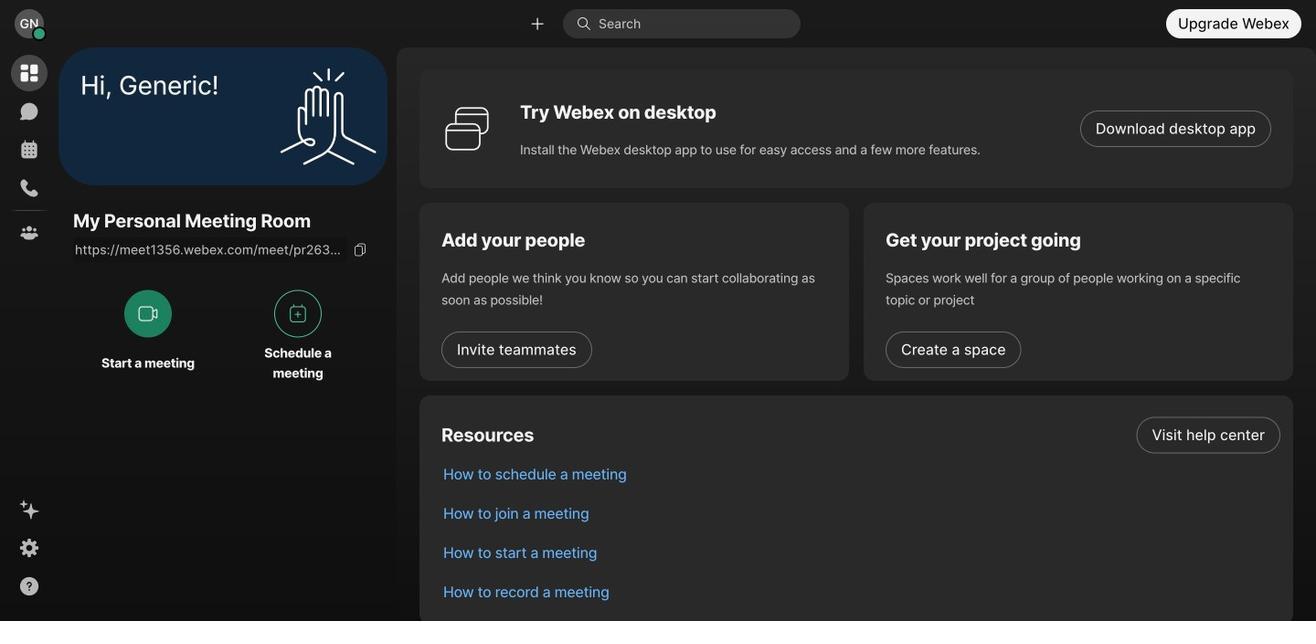 Task type: locate. For each thing, give the bounding box(es) containing it.
2 list item from the top
[[429, 455, 1293, 494]]

navigation
[[0, 48, 58, 621]]

3 list item from the top
[[429, 494, 1293, 534]]

None text field
[[73, 237, 347, 263]]

webex tab list
[[11, 55, 48, 251]]

list item
[[429, 416, 1293, 455], [429, 455, 1293, 494], [429, 494, 1293, 534], [429, 534, 1293, 573], [429, 573, 1293, 612]]



Task type: describe. For each thing, give the bounding box(es) containing it.
5 list item from the top
[[429, 573, 1293, 612]]

two hands high fiving image
[[273, 62, 383, 171]]

1 list item from the top
[[429, 416, 1293, 455]]

4 list item from the top
[[429, 534, 1293, 573]]



Task type: vqa. For each thing, say whether or not it's contained in the screenshot.
first list item from the top of the page
yes



